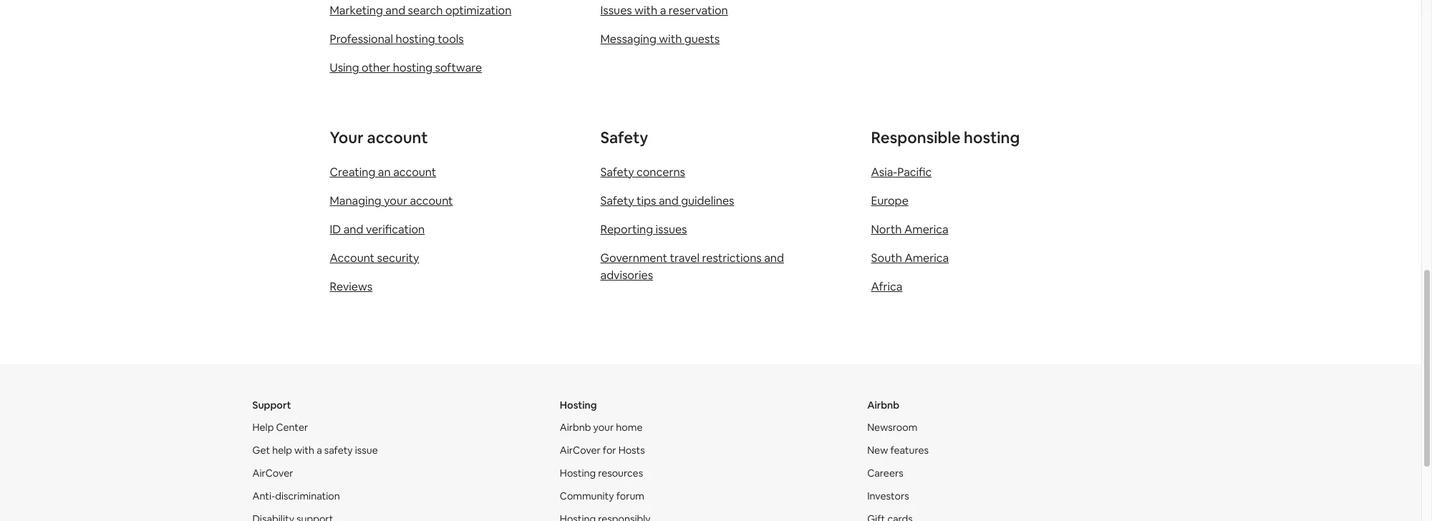 Task type: locate. For each thing, give the bounding box(es) containing it.
1 vertical spatial airbnb
[[560, 421, 591, 434]]

1 safety from the top
[[601, 128, 649, 148]]

community forum
[[560, 490, 645, 503]]

america for north america
[[905, 222, 949, 237]]

with right issues
[[635, 3, 658, 18]]

2 vertical spatial safety
[[601, 193, 634, 208]]

new
[[868, 444, 889, 457]]

america down north america link
[[905, 251, 949, 266]]

anti-
[[253, 490, 275, 503]]

creating an account
[[330, 165, 437, 180]]

south america link
[[871, 251, 949, 266]]

aircover
[[560, 444, 601, 457], [253, 467, 293, 480]]

with for messaging
[[659, 32, 682, 47]]

2 horizontal spatial with
[[659, 32, 682, 47]]

issues with a reservation link
[[601, 3, 728, 18]]

0 horizontal spatial airbnb
[[560, 421, 591, 434]]

account security
[[330, 251, 419, 266]]

government
[[601, 251, 668, 266]]

get help with a safety issue
[[253, 444, 378, 457]]

0 vertical spatial safety
[[601, 128, 649, 148]]

community
[[560, 490, 614, 503]]

creating
[[330, 165, 376, 180]]

hosting
[[396, 32, 435, 47], [393, 60, 433, 75], [964, 128, 1020, 148]]

airbnb up aircover for hosts link
[[560, 421, 591, 434]]

your up aircover for hosts link
[[594, 421, 614, 434]]

account for your
[[410, 193, 453, 208]]

with right help
[[295, 444, 315, 457]]

guests
[[685, 32, 720, 47]]

1 vertical spatial america
[[905, 251, 949, 266]]

community forum link
[[560, 490, 645, 503]]

hosts
[[619, 444, 645, 457]]

guidelines
[[681, 193, 735, 208]]

1 horizontal spatial with
[[635, 3, 658, 18]]

hosting resources
[[560, 467, 643, 480]]

aircover left for
[[560, 444, 601, 457]]

america
[[905, 222, 949, 237], [905, 251, 949, 266]]

2 vertical spatial with
[[295, 444, 315, 457]]

hosting up airbnb your home
[[560, 399, 597, 412]]

2 hosting from the top
[[560, 467, 596, 480]]

tools
[[438, 32, 464, 47]]

2 safety from the top
[[601, 165, 634, 180]]

1 horizontal spatial aircover
[[560, 444, 601, 457]]

aircover for hosts
[[560, 444, 645, 457]]

and right the restrictions
[[765, 251, 784, 266]]

using
[[330, 60, 359, 75]]

account for an
[[393, 165, 437, 180]]

0 vertical spatial with
[[635, 3, 658, 18]]

safety for safety tips and guidelines
[[601, 193, 634, 208]]

get help with a safety issue link
[[253, 444, 378, 457]]

safety concerns
[[601, 165, 686, 180]]

0 horizontal spatial with
[[295, 444, 315, 457]]

other
[[362, 60, 391, 75]]

hosting for responsible
[[964, 128, 1020, 148]]

a up the messaging with guests
[[660, 3, 666, 18]]

0 vertical spatial america
[[905, 222, 949, 237]]

a
[[660, 3, 666, 18], [317, 444, 322, 457]]

1 hosting from the top
[[560, 399, 597, 412]]

0 horizontal spatial your
[[384, 193, 408, 208]]

using other hosting software link
[[330, 60, 482, 75]]

1 vertical spatial safety
[[601, 165, 634, 180]]

account
[[330, 251, 375, 266]]

security
[[377, 251, 419, 266]]

managing
[[330, 193, 382, 208]]

north america
[[871, 222, 949, 237]]

messaging with guests link
[[601, 32, 720, 47]]

and right id
[[344, 222, 364, 237]]

3 safety from the top
[[601, 193, 634, 208]]

using other hosting software
[[330, 60, 482, 75]]

marketing and search optimization link
[[330, 3, 512, 18]]

1 horizontal spatial a
[[660, 3, 666, 18]]

with down the issues with a reservation link
[[659, 32, 682, 47]]

your up verification
[[384, 193, 408, 208]]

africa
[[871, 279, 903, 294]]

1 vertical spatial a
[[317, 444, 322, 457]]

and
[[386, 3, 406, 18], [659, 193, 679, 208], [344, 222, 364, 237], [765, 251, 784, 266]]

account
[[367, 128, 428, 148], [393, 165, 437, 180], [410, 193, 453, 208]]

and right tips on the left of the page
[[659, 193, 679, 208]]

hosting up community
[[560, 467, 596, 480]]

south
[[871, 251, 903, 266]]

1 vertical spatial aircover
[[253, 467, 293, 480]]

with for issues
[[635, 3, 658, 18]]

1 vertical spatial account
[[393, 165, 437, 180]]

travel
[[670, 251, 700, 266]]

id and verification link
[[330, 222, 425, 237]]

airbnb
[[868, 399, 900, 412], [560, 421, 591, 434]]

new features
[[868, 444, 929, 457]]

north america link
[[871, 222, 949, 237]]

america up south america link
[[905, 222, 949, 237]]

account security link
[[330, 251, 419, 266]]

your account
[[330, 128, 428, 148]]

optimization
[[446, 3, 512, 18]]

account up verification
[[410, 193, 453, 208]]

investors link
[[868, 490, 910, 503]]

professional hosting tools
[[330, 32, 464, 47]]

asia-pacific link
[[871, 165, 932, 180]]

0 vertical spatial aircover
[[560, 444, 601, 457]]

safety left concerns
[[601, 165, 634, 180]]

aircover link
[[253, 467, 293, 480]]

aircover for aircover for hosts
[[560, 444, 601, 457]]

aircover up the anti-
[[253, 467, 293, 480]]

safety
[[601, 128, 649, 148], [601, 165, 634, 180], [601, 193, 634, 208]]

a left safety
[[317, 444, 322, 457]]

asia-
[[871, 165, 898, 180]]

get
[[253, 444, 270, 457]]

2 vertical spatial account
[[410, 193, 453, 208]]

1 vertical spatial your
[[594, 421, 614, 434]]

0 vertical spatial hosting
[[560, 399, 597, 412]]

1 vertical spatial with
[[659, 32, 682, 47]]

safety for safety concerns
[[601, 165, 634, 180]]

0 vertical spatial hosting
[[396, 32, 435, 47]]

discrimination
[[275, 490, 340, 503]]

airbnb up newsroom link
[[868, 399, 900, 412]]

0 vertical spatial your
[[384, 193, 408, 208]]

0 horizontal spatial aircover
[[253, 467, 293, 480]]

managing your account link
[[330, 193, 453, 208]]

concerns
[[637, 165, 686, 180]]

1 horizontal spatial airbnb
[[868, 399, 900, 412]]

0 vertical spatial a
[[660, 3, 666, 18]]

1 vertical spatial hosting
[[560, 467, 596, 480]]

with
[[635, 3, 658, 18], [659, 32, 682, 47], [295, 444, 315, 457]]

1 horizontal spatial your
[[594, 421, 614, 434]]

account right an
[[393, 165, 437, 180]]

north
[[871, 222, 902, 237]]

america for south america
[[905, 251, 949, 266]]

help
[[272, 444, 292, 457]]

safety
[[324, 444, 353, 457]]

account up an
[[367, 128, 428, 148]]

help center link
[[253, 421, 308, 434]]

careers
[[868, 467, 904, 480]]

safety up the safety concerns
[[601, 128, 649, 148]]

0 vertical spatial airbnb
[[868, 399, 900, 412]]

safety left tips on the left of the page
[[601, 193, 634, 208]]

your for airbnb
[[594, 421, 614, 434]]

2 vertical spatial hosting
[[964, 128, 1020, 148]]



Task type: vqa. For each thing, say whether or not it's contained in the screenshot.


Task type: describe. For each thing, give the bounding box(es) containing it.
careers link
[[868, 467, 904, 480]]

messaging
[[601, 32, 657, 47]]

forum
[[617, 490, 645, 503]]

reviews link
[[330, 279, 373, 294]]

messaging with guests
[[601, 32, 720, 47]]

id and verification
[[330, 222, 425, 237]]

marketing and search optimization
[[330, 3, 512, 18]]

your for managing
[[384, 193, 408, 208]]

search
[[408, 3, 443, 18]]

marketing
[[330, 3, 383, 18]]

asia-pacific
[[871, 165, 932, 180]]

managing your account
[[330, 193, 453, 208]]

reservation
[[669, 3, 728, 18]]

safety tips and guidelines link
[[601, 193, 735, 208]]

aircover for hosts link
[[560, 444, 645, 457]]

europe link
[[871, 193, 909, 208]]

advisories
[[601, 268, 653, 283]]

software
[[435, 60, 482, 75]]

hosting for hosting
[[560, 399, 597, 412]]

newsroom
[[868, 421, 918, 434]]

and up professional hosting tools
[[386, 3, 406, 18]]

professional
[[330, 32, 393, 47]]

reporting
[[601, 222, 653, 237]]

your
[[330, 128, 364, 148]]

professional hosting tools link
[[330, 32, 464, 47]]

features
[[891, 444, 929, 457]]

resources
[[598, 467, 643, 480]]

issues
[[656, 222, 687, 237]]

help
[[253, 421, 274, 434]]

an
[[378, 165, 391, 180]]

hosting for hosting resources
[[560, 467, 596, 480]]

airbnb your home link
[[560, 421, 643, 434]]

issues
[[601, 3, 632, 18]]

help center
[[253, 421, 308, 434]]

support
[[253, 399, 291, 412]]

and inside government travel restrictions and advisories
[[765, 251, 784, 266]]

reporting issues link
[[601, 222, 687, 237]]

safety for safety
[[601, 128, 649, 148]]

new features link
[[868, 444, 929, 457]]

issue
[[355, 444, 378, 457]]

reviews
[[330, 279, 373, 294]]

restrictions
[[702, 251, 762, 266]]

anti-discrimination
[[253, 490, 340, 503]]

newsroom link
[[868, 421, 918, 434]]

safety concerns link
[[601, 165, 686, 180]]

safety tips and guidelines
[[601, 193, 735, 208]]

hosting resources link
[[560, 467, 643, 480]]

id
[[330, 222, 341, 237]]

europe
[[871, 193, 909, 208]]

anti-discrimination link
[[253, 490, 340, 503]]

airbnb for airbnb your home
[[560, 421, 591, 434]]

0 horizontal spatial a
[[317, 444, 322, 457]]

hosting for professional
[[396, 32, 435, 47]]

home
[[616, 421, 643, 434]]

issues with a reservation
[[601, 3, 728, 18]]

africa link
[[871, 279, 903, 294]]

1 vertical spatial hosting
[[393, 60, 433, 75]]

investors
[[868, 490, 910, 503]]

0 vertical spatial account
[[367, 128, 428, 148]]

aircover for aircover link
[[253, 467, 293, 480]]

tips
[[637, 193, 657, 208]]

responsible
[[871, 128, 961, 148]]

responsible hosting
[[871, 128, 1020, 148]]

south america
[[871, 251, 949, 266]]

for
[[603, 444, 617, 457]]

center
[[276, 421, 308, 434]]

airbnb for airbnb
[[868, 399, 900, 412]]

creating an account link
[[330, 165, 437, 180]]

reporting issues
[[601, 222, 687, 237]]

verification
[[366, 222, 425, 237]]



